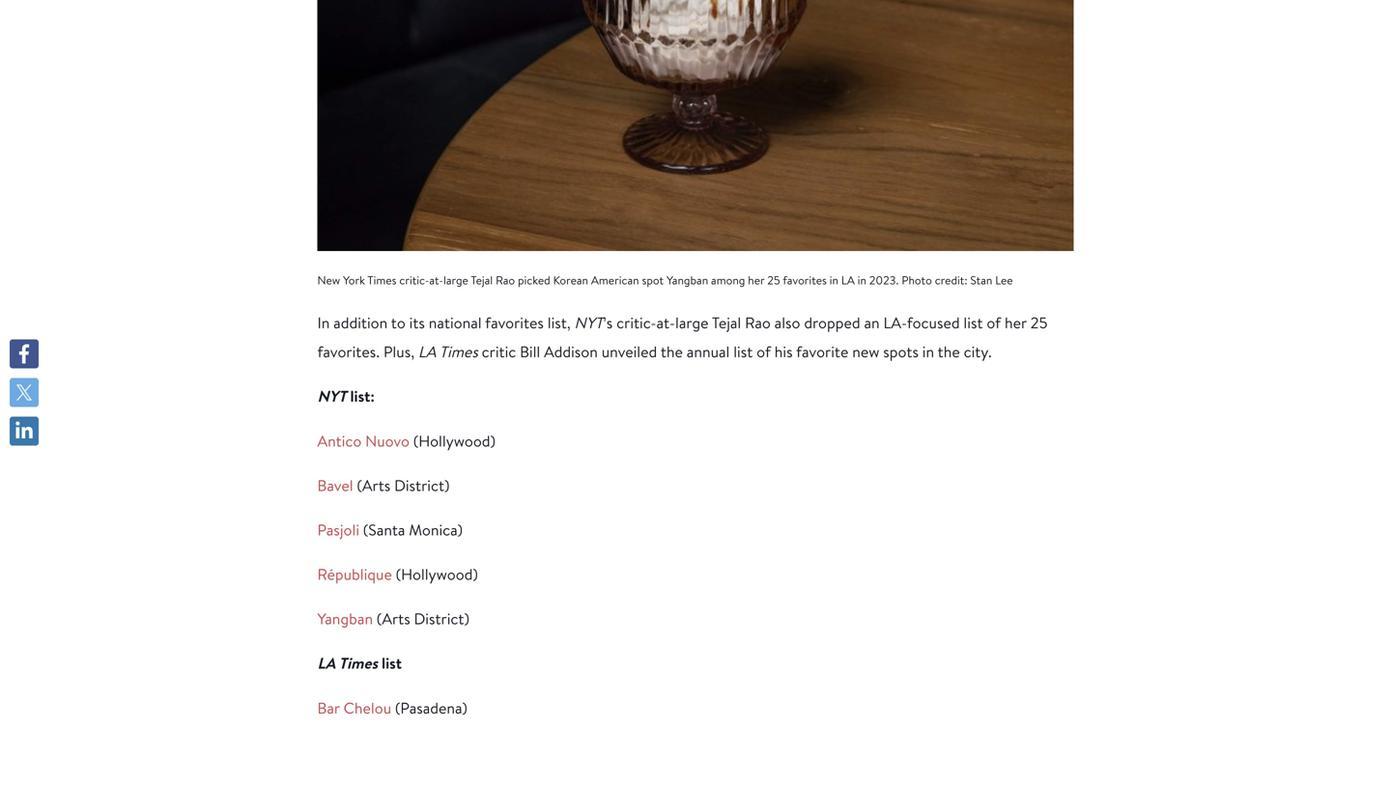 Task type: describe. For each thing, give the bounding box(es) containing it.
's critic-at-large tejal rao also dropped an la-focused list of her 25 favorites. plus,
[[317, 313, 1048, 362]]

bavel
[[317, 475, 353, 496]]

yangban link
[[317, 609, 373, 629]]

among
[[711, 272, 745, 288]]

of inside 's critic-at-large tejal rao also dropped an la-focused list of her 25 favorites. plus,
[[987, 313, 1001, 333]]

in addition to its national favorites list, nyt
[[317, 313, 603, 333]]

at- inside 's critic-at-large tejal rao also dropped an la-focused list of her 25 favorites. plus,
[[657, 313, 675, 333]]

pasjoli (santa monica)
[[317, 520, 463, 540]]

0 vertical spatial (hollywood)
[[413, 431, 496, 451]]

antico nuovo (hollywood)
[[317, 431, 496, 451]]

0 horizontal spatial tejal
[[471, 272, 493, 288]]

0 horizontal spatial rao
[[496, 272, 515, 288]]

a scoop of ice cream in a coup with fudgy sauce on top at los angeles restaurant yangban image
[[317, 0, 1074, 251]]

critic- inside 's critic-at-large tejal rao also dropped an la-focused list of her 25 favorites. plus,
[[617, 313, 657, 333]]

large inside 's critic-at-large tejal rao also dropped an la-focused list of her 25 favorites. plus,
[[675, 313, 709, 333]]

its
[[409, 313, 425, 333]]

his
[[775, 342, 793, 362]]

photo
[[902, 272, 932, 288]]

nyt list:
[[317, 386, 375, 407]]

0 vertical spatial nyt
[[575, 313, 603, 333]]

(pasadena)
[[395, 698, 467, 718]]

an
[[864, 313, 880, 333]]

times for la times list
[[339, 653, 378, 674]]

république
[[317, 564, 392, 585]]

times for la times critic bill addison unveiled the annual list of his favorite new spots in the city.
[[439, 342, 478, 362]]

stan
[[971, 272, 993, 288]]

0 horizontal spatial large
[[444, 272, 469, 288]]

0 vertical spatial at-
[[429, 272, 444, 288]]

favorite
[[796, 342, 849, 362]]

antico
[[317, 431, 362, 451]]

monica)
[[409, 520, 463, 540]]

antico nuovo link
[[317, 431, 410, 451]]

korean
[[553, 272, 589, 288]]

la for la times critic bill addison unveiled the annual list of his favorite new spots in the city.
[[418, 342, 436, 362]]

(arts for yangban
[[377, 609, 410, 629]]

bar
[[317, 698, 340, 718]]

0 horizontal spatial in
[[830, 272, 839, 288]]

district) for yangban (arts district)
[[414, 609, 470, 629]]

her inside 's critic-at-large tejal rao also dropped an la-focused list of her 25 favorites. plus,
[[1005, 313, 1027, 333]]

bavel (arts district)
[[317, 475, 450, 496]]

lee
[[996, 272, 1013, 288]]

also
[[775, 313, 801, 333]]

spot
[[642, 272, 664, 288]]

0 horizontal spatial of
[[757, 342, 771, 362]]

0 vertical spatial favorites
[[783, 272, 827, 288]]

1 horizontal spatial in
[[858, 272, 867, 288]]

yangban (arts district)
[[317, 609, 470, 629]]

's
[[603, 313, 613, 333]]

favorites.
[[317, 342, 380, 362]]

pasjoli link
[[317, 520, 359, 540]]

tejal inside 's critic-at-large tejal rao also dropped an la-focused list of her 25 favorites. plus,
[[712, 313, 741, 333]]



Task type: vqa. For each thing, say whether or not it's contained in the screenshot.
List
yes



Task type: locate. For each thing, give the bounding box(es) containing it.
1 horizontal spatial la
[[418, 342, 436, 362]]

tejal up annual
[[712, 313, 741, 333]]

nyt left list:
[[317, 386, 347, 407]]

of left his
[[757, 342, 771, 362]]

0 vertical spatial tejal
[[471, 272, 493, 288]]

2 vertical spatial list
[[382, 653, 402, 674]]

1 horizontal spatial critic-
[[617, 313, 657, 333]]

1 horizontal spatial the
[[938, 342, 960, 362]]

la-
[[884, 313, 907, 333]]

in up dropped
[[830, 272, 839, 288]]

new
[[853, 342, 880, 362]]

at-
[[429, 272, 444, 288], [657, 313, 675, 333]]

1 vertical spatial rao
[[745, 313, 771, 333]]

credit:
[[935, 272, 968, 288]]

la times list
[[317, 653, 402, 674]]

focused
[[907, 313, 960, 333]]

picked
[[518, 272, 551, 288]]

2 horizontal spatial in
[[923, 342, 935, 362]]

new york times critic-at-large tejal rao picked korean american spot yangban among her 25 favorites in la in 2023. photo credit: stan lee
[[317, 272, 1013, 288]]

list:
[[350, 386, 375, 407]]

1 vertical spatial list
[[734, 342, 753, 362]]

0 vertical spatial times
[[368, 272, 397, 288]]

favorites up critic
[[485, 313, 544, 333]]

république (hollywood)
[[317, 564, 478, 585]]

nyt right list,
[[575, 313, 603, 333]]

(santa
[[363, 520, 405, 540]]

0 vertical spatial district)
[[394, 475, 450, 496]]

annual
[[687, 342, 730, 362]]

2 horizontal spatial list
[[964, 313, 983, 333]]

district)
[[394, 475, 450, 496], [414, 609, 470, 629]]

national
[[429, 313, 482, 333]]

0 horizontal spatial list
[[382, 653, 402, 674]]

new
[[317, 272, 340, 288]]

times
[[368, 272, 397, 288], [439, 342, 478, 362], [339, 653, 378, 674]]

0 horizontal spatial favorites
[[485, 313, 544, 333]]

list up city.
[[964, 313, 983, 333]]

la left 2023. at top right
[[842, 272, 855, 288]]

0 vertical spatial her
[[748, 272, 765, 288]]

la
[[842, 272, 855, 288], [418, 342, 436, 362], [317, 653, 336, 674]]

1 vertical spatial 25
[[1031, 313, 1048, 333]]

0 vertical spatial rao
[[496, 272, 515, 288]]

the left annual
[[661, 342, 683, 362]]

her right "among"
[[748, 272, 765, 288]]

bavel link
[[317, 475, 353, 496]]

critic
[[482, 342, 516, 362]]

2023.
[[870, 272, 899, 288]]

the left city.
[[938, 342, 960, 362]]

of up city.
[[987, 313, 1001, 333]]

1 horizontal spatial large
[[675, 313, 709, 333]]

0 vertical spatial la
[[842, 272, 855, 288]]

(hollywood)
[[413, 431, 496, 451], [396, 564, 478, 585]]

0 horizontal spatial her
[[748, 272, 765, 288]]

1 vertical spatial times
[[439, 342, 478, 362]]

(arts down république (hollywood)
[[377, 609, 410, 629]]

list
[[964, 313, 983, 333], [734, 342, 753, 362], [382, 653, 402, 674]]

facebook f image
[[14, 345, 34, 364]]

list inside 's critic-at-large tejal rao also dropped an la-focused list of her 25 favorites. plus,
[[964, 313, 983, 333]]

favorites
[[783, 272, 827, 288], [485, 313, 544, 333]]

district) down république (hollywood)
[[414, 609, 470, 629]]

tejal up in addition to its national favorites list, nyt
[[471, 272, 493, 288]]

addison
[[544, 342, 598, 362]]

2 the from the left
[[938, 342, 960, 362]]

in
[[830, 272, 839, 288], [858, 272, 867, 288], [923, 342, 935, 362]]

république link
[[317, 564, 392, 585]]

rao left picked
[[496, 272, 515, 288]]

to
[[391, 313, 406, 333]]

1 vertical spatial her
[[1005, 313, 1027, 333]]

yangban right spot
[[667, 272, 708, 288]]

1 vertical spatial critic-
[[617, 313, 657, 333]]

2 horizontal spatial la
[[842, 272, 855, 288]]

1 vertical spatial (hollywood)
[[396, 564, 478, 585]]

at- down 'new york times critic-at-large tejal rao picked korean american spot yangban among her 25 favorites in la in 2023. photo credit: stan lee'
[[657, 313, 675, 333]]

yangban
[[667, 272, 708, 288], [317, 609, 373, 629]]

1 vertical spatial favorites
[[485, 313, 544, 333]]

0 vertical spatial list
[[964, 313, 983, 333]]

1 horizontal spatial nyt
[[575, 313, 603, 333]]

1 vertical spatial district)
[[414, 609, 470, 629]]

1 vertical spatial yangban
[[317, 609, 373, 629]]

1 vertical spatial large
[[675, 313, 709, 333]]

0 vertical spatial yangban
[[667, 272, 708, 288]]

0 vertical spatial 25
[[768, 272, 781, 288]]

0 vertical spatial of
[[987, 313, 1001, 333]]

(arts for bavel
[[357, 475, 391, 496]]

times right york
[[368, 272, 397, 288]]

1 horizontal spatial yangban
[[667, 272, 708, 288]]

rao left also
[[745, 313, 771, 333]]

1 vertical spatial tejal
[[712, 313, 741, 333]]

(arts right bavel "link"
[[357, 475, 391, 496]]

1 horizontal spatial her
[[1005, 313, 1027, 333]]

list up bar chelou (pasadena)
[[382, 653, 402, 674]]

addition
[[334, 313, 388, 333]]

1 vertical spatial la
[[418, 342, 436, 362]]

0 vertical spatial large
[[444, 272, 469, 288]]

la for la times list
[[317, 653, 336, 674]]

large up national
[[444, 272, 469, 288]]

0 horizontal spatial la
[[317, 653, 336, 674]]

district) for bavel (arts district)
[[394, 475, 450, 496]]

spots
[[884, 342, 919, 362]]

nyt
[[575, 313, 603, 333], [317, 386, 347, 407]]

list right annual
[[734, 342, 753, 362]]

pasjoli
[[317, 520, 359, 540]]

her down lee
[[1005, 313, 1027, 333]]

of
[[987, 313, 1001, 333], [757, 342, 771, 362]]

at- up national
[[429, 272, 444, 288]]

critic- up the its
[[399, 272, 429, 288]]

1 vertical spatial nyt
[[317, 386, 347, 407]]

1 the from the left
[[661, 342, 683, 362]]

1 horizontal spatial list
[[734, 342, 753, 362]]

0 horizontal spatial at-
[[429, 272, 444, 288]]

times down in addition to its national favorites list, nyt
[[439, 342, 478, 362]]

1 vertical spatial of
[[757, 342, 771, 362]]

(hollywood) down the monica)
[[396, 564, 478, 585]]

in left 2023. at top right
[[858, 272, 867, 288]]

in
[[317, 313, 330, 333]]

1 horizontal spatial 25
[[1031, 313, 1048, 333]]

rao
[[496, 272, 515, 288], [745, 313, 771, 333]]

nuovo
[[365, 431, 410, 451]]

city.
[[964, 342, 992, 362]]

district) up the monica)
[[394, 475, 450, 496]]

la right plus,
[[418, 342, 436, 362]]

dropped
[[804, 313, 861, 333]]

(hollywood) right nuovo
[[413, 431, 496, 451]]

unveiled
[[602, 342, 657, 362]]

the
[[661, 342, 683, 362], [938, 342, 960, 362]]

critic- right 's
[[617, 313, 657, 333]]

1 horizontal spatial at-
[[657, 313, 675, 333]]

her
[[748, 272, 765, 288], [1005, 313, 1027, 333]]

bar chelou link
[[317, 698, 391, 718]]

0 vertical spatial (arts
[[357, 475, 391, 496]]

1 horizontal spatial rao
[[745, 313, 771, 333]]

favorites up also
[[783, 272, 827, 288]]

0 horizontal spatial the
[[661, 342, 683, 362]]

(arts
[[357, 475, 391, 496], [377, 609, 410, 629]]

linkedin in image
[[14, 422, 34, 441]]

list,
[[548, 313, 571, 333]]

25
[[768, 272, 781, 288], [1031, 313, 1048, 333]]

yangban down république
[[317, 609, 373, 629]]

critic-
[[399, 272, 429, 288], [617, 313, 657, 333]]

2 vertical spatial times
[[339, 653, 378, 674]]

chelou
[[344, 698, 391, 718]]

rao inside 's critic-at-large tejal rao also dropped an la-focused list of her 25 favorites. plus,
[[745, 313, 771, 333]]

25 inside 's critic-at-large tejal rao also dropped an la-focused list of her 25 favorites. plus,
[[1031, 313, 1048, 333]]

1 horizontal spatial favorites
[[783, 272, 827, 288]]

plus,
[[384, 342, 415, 362]]

0 horizontal spatial critic-
[[399, 272, 429, 288]]

times up bar chelou link
[[339, 653, 378, 674]]

bar chelou (pasadena)
[[317, 698, 467, 718]]

la times critic bill addison unveiled the annual list of his favorite new spots in the city.
[[418, 342, 992, 362]]

0 horizontal spatial 25
[[768, 272, 781, 288]]

york
[[343, 272, 365, 288]]

bill
[[520, 342, 540, 362]]

0 vertical spatial critic-
[[399, 272, 429, 288]]

0 horizontal spatial yangban
[[317, 609, 373, 629]]

la up bar
[[317, 653, 336, 674]]

2 vertical spatial la
[[317, 653, 336, 674]]

tejal
[[471, 272, 493, 288], [712, 313, 741, 333]]

in right spots
[[923, 342, 935, 362]]

large up la times critic bill addison unveiled the annual list of his favorite new spots in the city.
[[675, 313, 709, 333]]

0 horizontal spatial nyt
[[317, 386, 347, 407]]

1 horizontal spatial of
[[987, 313, 1001, 333]]

1 vertical spatial at-
[[657, 313, 675, 333]]

large
[[444, 272, 469, 288], [675, 313, 709, 333]]

american
[[591, 272, 639, 288]]

1 horizontal spatial tejal
[[712, 313, 741, 333]]

1 vertical spatial (arts
[[377, 609, 410, 629]]



